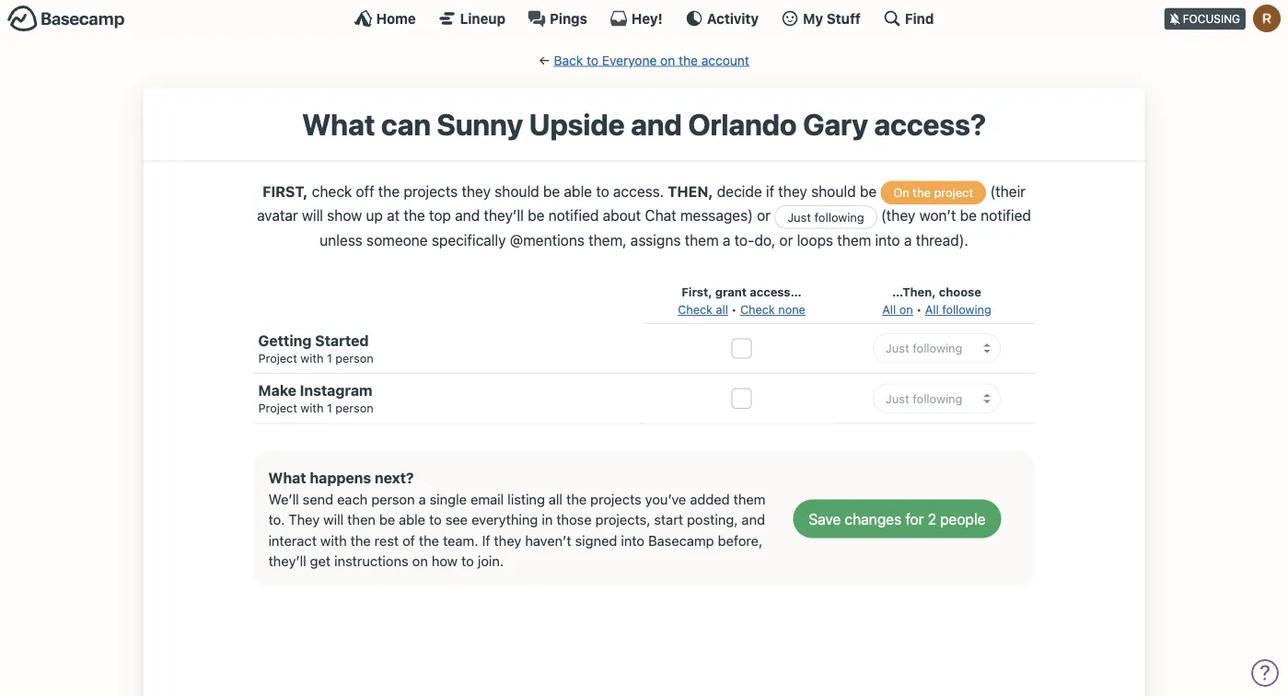 Task type: vqa. For each thing, say whether or not it's contained in the screenshot.
the bottom dos
no



Task type: locate. For each thing, give the bounding box(es) containing it.
make
[[258, 382, 297, 400]]

a left to-
[[723, 231, 731, 249]]

will
[[302, 207, 323, 224], [324, 512, 344, 528]]

2 horizontal spatial and
[[742, 512, 766, 528]]

up
[[366, 207, 383, 224]]

None submit
[[794, 500, 1002, 539]]

1 horizontal spatial all
[[716, 303, 729, 317]]

(they
[[882, 207, 916, 224]]

1 horizontal spatial •
[[917, 303, 922, 317]]

notified inside (they won't be notified unless someone specifically @mentions them, assigns them a to-do, or loops them into a thread).
[[981, 207, 1032, 224]]

all on button
[[883, 301, 914, 319]]

back
[[554, 53, 583, 68]]

0 horizontal spatial all
[[883, 303, 897, 317]]

gary
[[803, 107, 869, 142]]

project inside "make instagram project                             with 1 person"
[[258, 401, 297, 415]]

0 horizontal spatial or
[[757, 207, 771, 224]]

0 vertical spatial person
[[336, 351, 374, 365]]

all up in
[[549, 491, 563, 507]]

to right back
[[587, 53, 599, 68]]

how
[[432, 553, 458, 569]]

email
[[471, 491, 504, 507]]

the
[[679, 53, 698, 68], [378, 182, 400, 200], [913, 186, 931, 199], [404, 207, 425, 224], [567, 491, 587, 507], [351, 533, 371, 549], [419, 533, 439, 549]]

1 vertical spatial they'll
[[269, 553, 307, 569]]

if
[[766, 182, 775, 200]]

the right at
[[404, 207, 425, 224]]

0 vertical spatial into
[[876, 231, 901, 249]]

2 • from the left
[[917, 303, 922, 317]]

rest
[[375, 533, 399, 549]]

getting started project                             with 1 person
[[258, 332, 374, 365]]

first,
[[263, 182, 308, 200]]

on inside what happens next? we'll send each person a single email listing all the projects you've added them to.                    they will then be able to see everything in those projects, start posting, and interact with the rest of the team.                   if they haven't signed into basecamp before, they'll get instructions on how to join.
[[412, 553, 428, 569]]

0 horizontal spatial should
[[495, 182, 540, 200]]

1 vertical spatial following
[[943, 303, 992, 317]]

all inside what happens next? we'll send each person a single email listing all the projects you've added them to.                    they will then be able to see everything in those projects, start posting, and interact with the rest of the team.                   if they haven't signed into basecamp before, they'll get instructions on how to join.
[[549, 491, 563, 507]]

on down the …then,
[[900, 303, 914, 317]]

with inside "make instagram project                             with 1 person"
[[301, 401, 324, 415]]

following inside …then, choose all on • all following
[[943, 303, 992, 317]]

0 vertical spatial all
[[716, 303, 729, 317]]

project
[[935, 186, 974, 199]]

they down everything
[[494, 533, 522, 549]]

• inside …then, choose all on • all following
[[917, 303, 922, 317]]

0 vertical spatial projects
[[404, 182, 458, 200]]

assigns
[[631, 231, 681, 249]]

1 vertical spatial able
[[399, 512, 426, 528]]

1 should from the left
[[495, 182, 540, 200]]

team.
[[443, 533, 479, 549]]

0 vertical spatial 1
[[327, 351, 332, 365]]

…then, choose all on • all following
[[883, 285, 992, 317]]

0 vertical spatial able
[[564, 182, 592, 200]]

0 vertical spatial and
[[631, 107, 682, 142]]

choose
[[940, 285, 982, 299]]

project for make
[[258, 401, 297, 415]]

the left account at the right
[[679, 53, 698, 68]]

with down getting
[[301, 351, 324, 365]]

following down choose
[[943, 303, 992, 317]]

will down check
[[302, 207, 323, 224]]

0 horizontal spatial them
[[685, 231, 719, 249]]

thread).
[[916, 231, 969, 249]]

1 vertical spatial on
[[900, 303, 914, 317]]

• down the …then,
[[917, 303, 922, 317]]

on right everyone
[[661, 53, 676, 68]]

0 horizontal spatial a
[[419, 491, 426, 507]]

they
[[462, 182, 491, 200], [779, 182, 808, 200], [494, 533, 522, 549]]

2 1 from the top
[[327, 401, 332, 415]]

them
[[685, 231, 719, 249], [838, 231, 872, 249], [734, 491, 766, 507]]

with
[[301, 351, 324, 365], [301, 401, 324, 415], [321, 533, 347, 549]]

0 vertical spatial or
[[757, 207, 771, 224]]

notified inside (their avatar will show up at the top and they'll be notified about chat messages)           or
[[549, 207, 599, 224]]

projects
[[404, 182, 458, 200], [591, 491, 642, 507]]

projects up projects,
[[591, 491, 642, 507]]

the down then
[[351, 533, 371, 549]]

or right do,
[[780, 231, 794, 249]]

2 vertical spatial on
[[412, 553, 428, 569]]

those
[[557, 512, 592, 528]]

2 vertical spatial with
[[321, 533, 347, 549]]

focusing button
[[1165, 0, 1289, 36]]

person down started
[[336, 351, 374, 365]]

home
[[376, 10, 416, 26]]

project down make
[[258, 401, 297, 415]]

person inside the getting started project                             with 1 person
[[336, 351, 374, 365]]

1
[[327, 351, 332, 365], [327, 401, 332, 415]]

to-
[[735, 231, 755, 249]]

in
[[542, 512, 553, 528]]

0 horizontal spatial into
[[621, 533, 645, 549]]

and inside what happens next? we'll send each person a single email listing all the projects you've added them to.                    they will then be able to see everything in those projects, start posting, and interact with the rest of the team.                   if they haven't signed into basecamp before, they'll get instructions on how to join.
[[742, 512, 766, 528]]

the inside (their avatar will show up at the top and they'll be notified about chat messages)           or
[[404, 207, 425, 224]]

none
[[779, 303, 806, 317]]

1 vertical spatial project
[[258, 401, 297, 415]]

check none button
[[741, 301, 806, 319]]

following up loops on the top right
[[815, 210, 865, 224]]

what can sunny upside and orlando gary access?
[[302, 107, 987, 142]]

notified down (their
[[981, 207, 1032, 224]]

0 horizontal spatial notified
[[549, 207, 599, 224]]

be inside what happens next? we'll send each person a single email listing all the projects you've added them to.                    they will then be able to see everything in those projects, start posting, and interact with the rest of the team.                   if they haven't signed into basecamp before, they'll get instructions on how to join.
[[379, 512, 395, 528]]

they inside what happens next? we'll send each person a single email listing all the projects you've added them to.                    they will then be able to see everything in those projects, start posting, and interact with the rest of the team.                   if they haven't signed into basecamp before, they'll get instructions on how to join.
[[494, 533, 522, 549]]

1 inside "make instagram project                             with 1 person"
[[327, 401, 332, 415]]

2 notified from the left
[[981, 207, 1032, 224]]

2 should from the left
[[812, 182, 856, 200]]

and inside (their avatar will show up at the top and they'll be notified about chat messages)           or
[[455, 207, 480, 224]]

and
[[631, 107, 682, 142], [455, 207, 480, 224], [742, 512, 766, 528]]

with down instagram
[[301, 401, 324, 415]]

with inside the getting started project                             with 1 person
[[301, 351, 324, 365]]

1 vertical spatial 1
[[327, 401, 332, 415]]

started
[[315, 332, 369, 349]]

1 horizontal spatial should
[[812, 182, 856, 200]]

should up the @mentions
[[495, 182, 540, 200]]

to down team.
[[462, 553, 474, 569]]

a
[[723, 231, 731, 249], [905, 231, 912, 249], [419, 491, 426, 507]]

what for what happens next? we'll send each person a single email listing all the projects you've added them to.                    they will then be able to see everything in those projects, start posting, and interact with the rest of the team.                   if they haven't signed into basecamp before, they'll get instructions on how to join.
[[269, 469, 306, 487]]

into
[[876, 231, 901, 249], [621, 533, 645, 549]]

1 inside the getting started project                             with 1 person
[[327, 351, 332, 365]]

account
[[702, 53, 750, 68]]

0 vertical spatial will
[[302, 207, 323, 224]]

they'll down interact
[[269, 553, 307, 569]]

1 down started
[[327, 351, 332, 365]]

0 vertical spatial with
[[301, 351, 324, 365]]

0 vertical spatial they'll
[[484, 207, 524, 224]]

them inside what happens next? we'll send each person a single email listing all the projects you've added them to.                    they will then be able to see everything in those projects, start posting, and interact with the rest of the team.                   if they haven't signed into basecamp before, they'll get instructions on how to join.
[[734, 491, 766, 507]]

into down (they
[[876, 231, 901, 249]]

person for instagram
[[336, 401, 374, 415]]

1 vertical spatial projects
[[591, 491, 642, 507]]

1 notified from the left
[[549, 207, 599, 224]]

•
[[732, 303, 737, 317], [917, 303, 922, 317]]

notified down first, check off the projects they should be able to access. then, decide if they should be
[[549, 207, 599, 224]]

0 horizontal spatial check
[[678, 303, 713, 317]]

focusing
[[1184, 12, 1241, 25]]

1 • from the left
[[732, 303, 737, 317]]

1 project from the top
[[258, 351, 297, 365]]

first, grant access… check all • check none
[[678, 285, 806, 317]]

person down instagram
[[336, 401, 374, 415]]

person
[[336, 351, 374, 365], [336, 401, 374, 415], [372, 491, 415, 507]]

0 vertical spatial project
[[258, 351, 297, 365]]

1 vertical spatial and
[[455, 207, 480, 224]]

see
[[446, 512, 468, 528]]

1 vertical spatial person
[[336, 401, 374, 415]]

on
[[661, 53, 676, 68], [900, 303, 914, 317], [412, 553, 428, 569]]

everyone
[[602, 53, 657, 68]]

the up 'those'
[[567, 491, 587, 507]]

then,
[[668, 182, 714, 200]]

will down send
[[324, 512, 344, 528]]

0 horizontal spatial following
[[815, 210, 865, 224]]

a down (they
[[905, 231, 912, 249]]

1 horizontal spatial they'll
[[484, 207, 524, 224]]

1 horizontal spatial following
[[943, 303, 992, 317]]

and up specifically
[[455, 207, 480, 224]]

projects,
[[596, 512, 651, 528]]

2 horizontal spatial on
[[900, 303, 914, 317]]

pings
[[550, 10, 588, 26]]

upside
[[529, 107, 625, 142]]

all down "grant"
[[716, 303, 729, 317]]

0 horizontal spatial and
[[455, 207, 480, 224]]

them down the messages)
[[685, 231, 719, 249]]

find button
[[883, 9, 935, 28]]

0 vertical spatial on
[[661, 53, 676, 68]]

1 vertical spatial what
[[269, 469, 306, 487]]

1 horizontal spatial they
[[494, 533, 522, 549]]

1 horizontal spatial them
[[734, 491, 766, 507]]

on down of
[[412, 553, 428, 569]]

avatar
[[257, 207, 298, 224]]

0 horizontal spatial all
[[549, 491, 563, 507]]

they
[[289, 512, 320, 528]]

following
[[815, 210, 865, 224], [943, 303, 992, 317]]

with inside what happens next? we'll send each person a single email listing all the projects you've added them to.                    they will then be able to see everything in those projects, start posting, and interact with the rest of the team.                   if they haven't signed into basecamp before, they'll get instructions on how to join.
[[321, 533, 347, 549]]

2 project from the top
[[258, 401, 297, 415]]

1 vertical spatial will
[[324, 512, 344, 528]]

into down projects,
[[621, 533, 645, 549]]

1 horizontal spatial projects
[[591, 491, 642, 507]]

what up check
[[302, 107, 375, 142]]

0 horizontal spatial they'll
[[269, 553, 307, 569]]

0 horizontal spatial projects
[[404, 182, 458, 200]]

person inside "make instagram project                             with 1 person"
[[336, 401, 374, 415]]

a left single
[[419, 491, 426, 507]]

join.
[[478, 553, 504, 569]]

check down first,
[[678, 303, 713, 317]]

person for started
[[336, 351, 374, 365]]

to
[[587, 53, 599, 68], [596, 182, 610, 200], [429, 512, 442, 528], [462, 553, 474, 569]]

0 vertical spatial what
[[302, 107, 375, 142]]

they up specifically
[[462, 182, 491, 200]]

do,
[[755, 231, 776, 249]]

0 horizontal spatial on
[[412, 553, 428, 569]]

1 vertical spatial or
[[780, 231, 794, 249]]

project for getting
[[258, 351, 297, 365]]

1 vertical spatial into
[[621, 533, 645, 549]]

should up just following
[[812, 182, 856, 200]]

just following
[[788, 210, 865, 224]]

2 vertical spatial person
[[372, 491, 415, 507]]

1 1 from the top
[[327, 351, 332, 365]]

them,
[[589, 231, 627, 249]]

able up them,
[[564, 182, 592, 200]]

everything
[[472, 512, 538, 528]]

2 vertical spatial and
[[742, 512, 766, 528]]

main element
[[0, 0, 1289, 36]]

they'll up specifically
[[484, 207, 524, 224]]

what inside what happens next? we'll send each person a single email listing all the projects you've added them to.                    they will then be able to see everything in those projects, start posting, and interact with the rest of the team.                   if they haven't signed into basecamp before, they'll get instructions on how to join.
[[269, 469, 306, 487]]

project down getting
[[258, 351, 297, 365]]

send
[[303, 491, 334, 507]]

project inside the getting started project                             with 1 person
[[258, 351, 297, 365]]

(their avatar will show up at the top and they'll be notified about chat messages)           or
[[257, 182, 1026, 224]]

1 horizontal spatial check
[[741, 303, 775, 317]]

and down back to everyone on the account link
[[631, 107, 682, 142]]

1 horizontal spatial into
[[876, 231, 901, 249]]

1 all from the left
[[883, 303, 897, 317]]

all
[[883, 303, 897, 317], [926, 303, 939, 317]]

be inside (they won't be notified unless someone specifically @mentions them, assigns them a to-do, or loops them into a thread).
[[961, 207, 977, 224]]

0 horizontal spatial •
[[732, 303, 737, 317]]

them down just following
[[838, 231, 872, 249]]

1 horizontal spatial all
[[926, 303, 939, 317]]

ruby image
[[1254, 5, 1282, 32]]

they right 'if'
[[779, 182, 808, 200]]

they'll inside (their avatar will show up at the top and they'll be notified about chat messages)           or
[[484, 207, 524, 224]]

person down next?
[[372, 491, 415, 507]]

0 horizontal spatial they
[[462, 182, 491, 200]]

1 check from the left
[[678, 303, 713, 317]]

with up get on the bottom left
[[321, 533, 347, 549]]

projects up 'top'
[[404, 182, 458, 200]]

them right added
[[734, 491, 766, 507]]

check down access…
[[741, 303, 775, 317]]

each
[[337, 491, 368, 507]]

0 vertical spatial following
[[815, 210, 865, 224]]

what
[[302, 107, 375, 142], [269, 469, 306, 487]]

my stuff button
[[781, 9, 861, 28]]

1 horizontal spatial able
[[564, 182, 592, 200]]

0 horizontal spatial able
[[399, 512, 426, 528]]

1 horizontal spatial notified
[[981, 207, 1032, 224]]

and up before,
[[742, 512, 766, 528]]

what up the we'll
[[269, 469, 306, 487]]

the right of
[[419, 533, 439, 549]]

1 down instagram
[[327, 401, 332, 415]]

2 horizontal spatial them
[[838, 231, 872, 249]]

they'll
[[484, 207, 524, 224], [269, 553, 307, 569]]

first,
[[682, 285, 713, 299]]

1 vertical spatial all
[[549, 491, 563, 507]]

posting,
[[687, 512, 738, 528]]

1 vertical spatial with
[[301, 401, 324, 415]]

able up of
[[399, 512, 426, 528]]

or
[[757, 207, 771, 224], [780, 231, 794, 249]]

• down "grant"
[[732, 303, 737, 317]]

or up do,
[[757, 207, 771, 224]]

should
[[495, 182, 540, 200], [812, 182, 856, 200]]

1 for instagram
[[327, 401, 332, 415]]

access.
[[614, 182, 664, 200]]

1 horizontal spatial or
[[780, 231, 794, 249]]



Task type: describe. For each thing, give the bounding box(es) containing it.
1 horizontal spatial on
[[661, 53, 676, 68]]

access?
[[875, 107, 987, 142]]

will inside (their avatar will show up at the top and they'll be notified about chat messages)           or
[[302, 207, 323, 224]]

decide
[[717, 182, 763, 200]]

them for loops
[[838, 231, 872, 249]]

show
[[327, 207, 362, 224]]

lineup link
[[438, 9, 506, 28]]

2 horizontal spatial they
[[779, 182, 808, 200]]

haven't
[[525, 533, 572, 549]]

access…
[[750, 285, 802, 299]]

can
[[381, 107, 431, 142]]

my stuff
[[803, 10, 861, 26]]

1 for started
[[327, 351, 332, 365]]

sunny
[[437, 107, 523, 142]]

into inside what happens next? we'll send each person a single email listing all the projects you've added them to.                    they will then be able to see everything in those projects, start posting, and interact with the rest of the team.                   if they haven't signed into basecamp before, they'll get instructions on how to join.
[[621, 533, 645, 549]]

switch accounts image
[[7, 5, 125, 33]]

you've
[[646, 491, 687, 507]]

1 horizontal spatial and
[[631, 107, 682, 142]]

with for started
[[301, 351, 324, 365]]

instagram
[[300, 382, 373, 400]]

be inside (their avatar will show up at the top and they'll be notified about chat messages)           or
[[528, 207, 545, 224]]

happens
[[310, 469, 371, 487]]

activity link
[[685, 9, 759, 28]]

2 check from the left
[[741, 303, 775, 317]]

person inside what happens next? we'll send each person a single email listing all the projects you've added them to.                    they will then be able to see everything in those projects, start posting, and interact with the rest of the team.                   if they haven't signed into basecamp before, they'll get instructions on how to join.
[[372, 491, 415, 507]]

they'll inside what happens next? we'll send each person a single email listing all the projects you've added them to.                    they will then be able to see everything in those projects, start posting, and interact with the rest of the team.                   if they haven't signed into basecamp before, they'll get instructions on how to join.
[[269, 553, 307, 569]]

what happens next? we'll send each person a single email listing all the projects you've added them to.                    they will then be able to see everything in those projects, start posting, and interact with the rest of the team.                   if they haven't signed into basecamp before, they'll get instructions on how to join.
[[269, 469, 766, 569]]

about
[[603, 207, 641, 224]]

orlando
[[688, 107, 797, 142]]

1 horizontal spatial a
[[723, 231, 731, 249]]

signed
[[575, 533, 618, 549]]

the right the on
[[913, 186, 931, 199]]

or inside (their avatar will show up at the top and they'll be notified about chat messages)           or
[[757, 207, 771, 224]]

before,
[[718, 533, 763, 549]]

into inside (they won't be notified unless someone specifically @mentions them, assigns them a to-do, or loops them into a thread).
[[876, 231, 901, 249]]

find
[[906, 10, 935, 26]]

top
[[429, 207, 451, 224]]

get
[[310, 553, 331, 569]]

on
[[894, 186, 910, 199]]

we'll
[[269, 491, 299, 507]]

will inside what happens next? we'll send each person a single email listing all the projects you've added them to.                    they will then be able to see everything in those projects, start posting, and interact with the rest of the team.                   if they haven't signed into basecamp before, they'll get instructions on how to join.
[[324, 512, 344, 528]]

pings button
[[528, 9, 588, 28]]

• inside first, grant access… check all • check none
[[732, 303, 737, 317]]

off
[[356, 182, 375, 200]]

home link
[[354, 9, 416, 28]]

listing
[[508, 491, 545, 507]]

2 horizontal spatial a
[[905, 231, 912, 249]]

basecamp
[[649, 533, 715, 549]]

or inside (they won't be notified unless someone specifically @mentions them, assigns them a to-do, or loops them into a thread).
[[780, 231, 794, 249]]

…then,
[[893, 285, 937, 299]]

them for added
[[734, 491, 766, 507]]

all inside first, grant access… check all • check none
[[716, 303, 729, 317]]

2 all from the left
[[926, 303, 939, 317]]

activity
[[707, 10, 759, 26]]

instructions
[[335, 553, 409, 569]]

to.
[[269, 512, 285, 528]]

on inside …then, choose all on • all following
[[900, 303, 914, 317]]

of
[[403, 533, 415, 549]]

able inside what happens next? we'll send each person a single email listing all the projects you've added them to.                    they will then be able to see everything in those projects, start posting, and interact with the rest of the team.                   if they haven't signed into basecamp before, they'll get instructions on how to join.
[[399, 512, 426, 528]]

next?
[[375, 469, 414, 487]]

stuff
[[827, 10, 861, 26]]

make instagram project                             with 1 person
[[258, 382, 374, 415]]

single
[[430, 491, 467, 507]]

someone
[[367, 231, 428, 249]]

first, check off the projects they should be able to access. then, decide if they should be
[[263, 182, 881, 200]]

start
[[655, 512, 684, 528]]

with for instagram
[[301, 401, 324, 415]]

(they won't be notified unless someone specifically @mentions them, assigns them a to-do, or loops them into a thread).
[[320, 207, 1032, 249]]

messages)
[[681, 207, 754, 224]]

at
[[387, 207, 400, 224]]

check all button
[[678, 301, 729, 319]]

just
[[788, 210, 812, 224]]

unless
[[320, 231, 363, 249]]

projects inside what happens next? we'll send each person a single email listing all the projects you've added them to.                    they will then be able to see everything in those projects, start posting, and interact with the rest of the team.                   if they haven't signed into basecamp before, they'll get instructions on how to join.
[[591, 491, 642, 507]]

@mentions
[[510, 231, 585, 249]]

getting
[[258, 332, 312, 349]]

loops
[[797, 231, 834, 249]]

to up about
[[596, 182, 610, 200]]

to left "see"
[[429, 512, 442, 528]]

← back to everyone on the account
[[539, 53, 750, 68]]

my
[[803, 10, 824, 26]]

the right 'off'
[[378, 182, 400, 200]]

a inside what happens next? we'll send each person a single email listing all the projects you've added them to.                    they will then be able to see everything in those projects, start posting, and interact with the rest of the team.                   if they haven't signed into basecamp before, they'll get instructions on how to join.
[[419, 491, 426, 507]]

all following button
[[926, 301, 992, 319]]

specifically
[[432, 231, 506, 249]]

←
[[539, 53, 551, 68]]

what for what can sunny upside and orlando gary access?
[[302, 107, 375, 142]]

if
[[482, 533, 491, 549]]

then
[[348, 512, 376, 528]]

grant
[[716, 285, 747, 299]]

chat
[[645, 207, 677, 224]]

won't
[[920, 207, 957, 224]]

added
[[690, 491, 730, 507]]

interact
[[269, 533, 317, 549]]

on the project
[[894, 186, 974, 199]]

back to everyone on the account link
[[554, 53, 750, 68]]

check
[[312, 182, 352, 200]]



